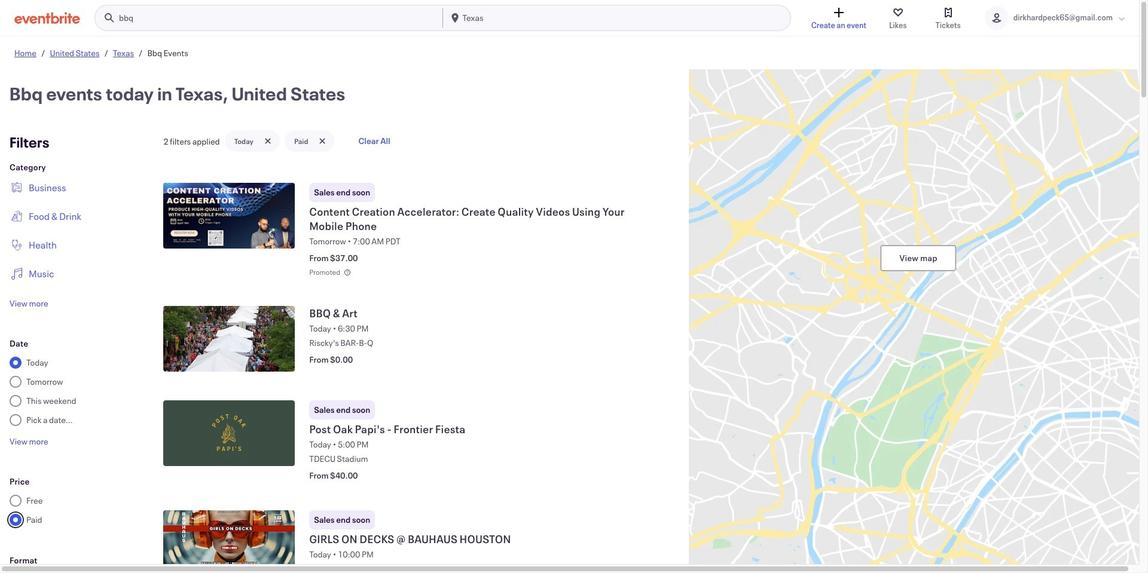 Task type: locate. For each thing, give the bounding box(es) containing it.
0 vertical spatial view more element
[[10, 298, 48, 309]]

bbq & art primary image image
[[163, 306, 295, 372]]

1 vertical spatial view more element
[[10, 436, 48, 448]]

content creation accelerator: create quality videos using your mobile phone primary image image
[[163, 183, 295, 249]]

view more element
[[10, 298, 48, 309], [10, 436, 48, 448]]

eventbrite image
[[14, 12, 80, 24]]

post oak papi's - frontier fiesta primary image image
[[163, 401, 295, 467]]



Task type: describe. For each thing, give the bounding box(es) containing it.
2 view more element from the top
[[10, 436, 48, 448]]

1 view more element from the top
[[10, 298, 48, 309]]

main navigation element
[[95, 5, 791, 31]]

girls on decks @ bauhaus houston primary image image
[[163, 511, 295, 574]]



Task type: vqa. For each thing, say whether or not it's contained in the screenshot.
BBQ & Art primary image
yes



